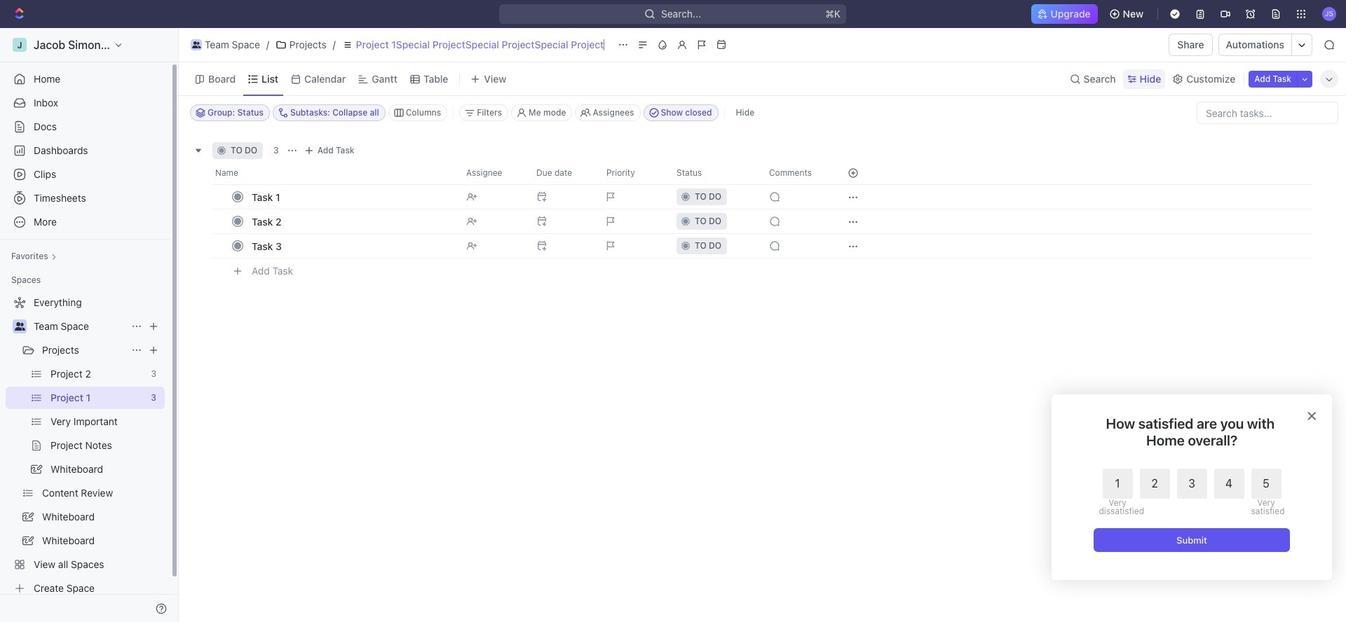 Task type: describe. For each thing, give the bounding box(es) containing it.
jacob simon's workspace, , element
[[13, 38, 27, 52]]

sidebar navigation
[[0, 28, 182, 623]]



Task type: vqa. For each thing, say whether or not it's contained in the screenshot.
Search tasks... text box
yes



Task type: locate. For each thing, give the bounding box(es) containing it.
user group image
[[14, 323, 25, 331]]

None text field
[[356, 39, 611, 50]]

dialog
[[1052, 395, 1332, 581]]

option group
[[1099, 469, 1281, 516]]

Search tasks... text field
[[1198, 102, 1338, 123]]

user group image
[[192, 41, 201, 48]]

tree inside sidebar navigation
[[6, 292, 165, 600]]

tree
[[6, 292, 165, 600]]



